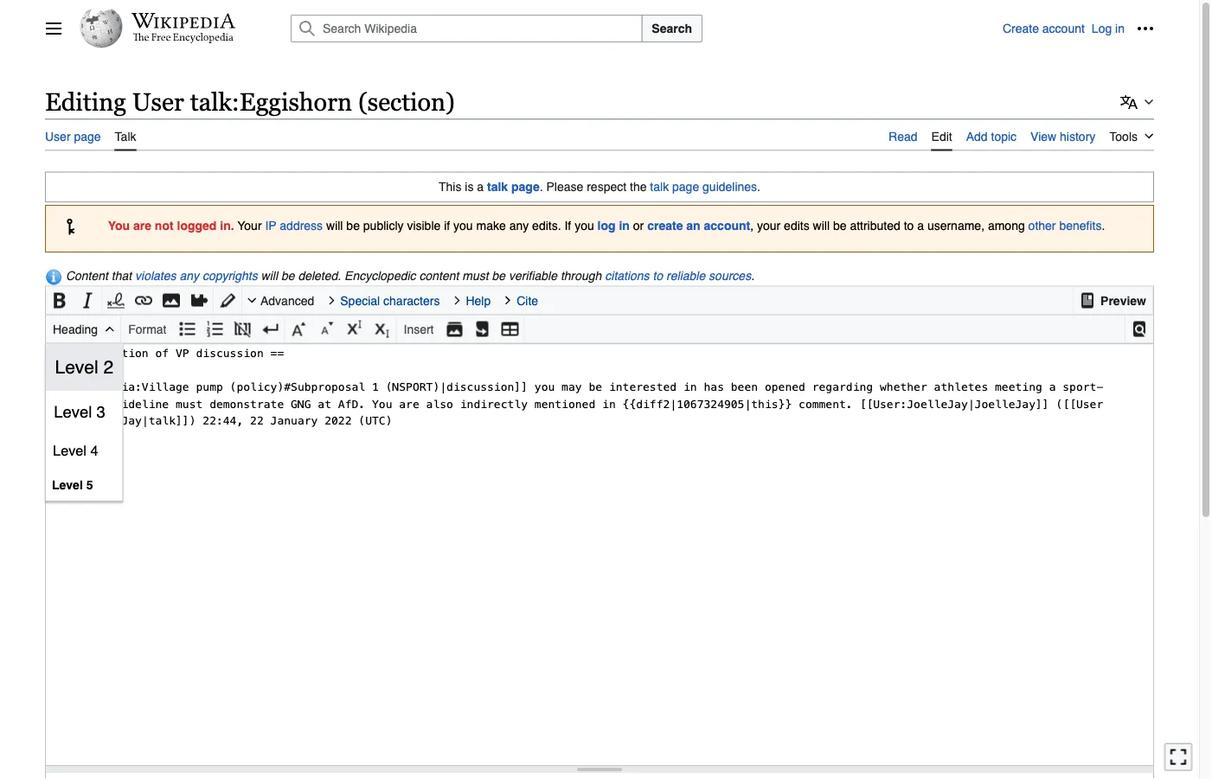 Task type: describe. For each thing, give the bounding box(es) containing it.
. down ','
[[751, 269, 755, 283]]

please
[[547, 180, 584, 194]]

be up the advanced
[[281, 269, 295, 283]]

log
[[598, 219, 616, 233]]

deleted.
[[298, 269, 341, 283]]

superscript image
[[346, 316, 363, 342]]

bulleted list image
[[179, 316, 196, 342]]

wikipedia image
[[132, 13, 235, 29]]

language image
[[1121, 93, 1138, 111]]

citations to reliable sources link
[[605, 269, 751, 283]]

create account log in
[[1003, 22, 1125, 35]]

big image
[[290, 316, 308, 342]]

preview
[[1101, 294, 1147, 308]]

talk:eggishorn
[[190, 87, 352, 116]]

table image
[[502, 316, 519, 342]]

violates any copyrights link
[[135, 269, 258, 283]]

be left attributed
[[834, 219, 847, 233]]

level 2
[[55, 357, 114, 378]]

heading button
[[46, 316, 120, 343]]

violates
[[135, 269, 176, 283]]

format
[[128, 323, 167, 336]]

publicly
[[363, 219, 404, 233]]

must
[[462, 269, 489, 283]]

0 vertical spatial to
[[904, 219, 914, 233]]

topic
[[992, 130, 1017, 143]]

not
[[155, 219, 174, 233]]

create account link
[[1003, 22, 1085, 35]]

1 vertical spatial user
[[45, 130, 71, 143]]

this
[[439, 180, 462, 194]]

1 talk from the left
[[487, 180, 508, 194]]

benefits
[[1060, 219, 1102, 233]]

the free encyclopedia image
[[133, 33, 234, 44]]

add topic
[[967, 130, 1017, 143]]

level 3
[[54, 403, 105, 422]]

reliable
[[667, 269, 706, 283]]

verifiable
[[509, 269, 557, 283]]

level 2 link
[[46, 344, 123, 391]]

username,
[[928, 219, 985, 233]]

if
[[565, 219, 572, 233]]

among
[[988, 219, 1026, 233]]

subscript image
[[374, 316, 391, 342]]

1 horizontal spatial any
[[510, 219, 529, 233]]

personal tools navigation
[[1003, 15, 1160, 42]]

redirect image
[[474, 316, 491, 342]]

search
[[652, 22, 692, 35]]

the
[[630, 180, 647, 194]]

account inside personal tools navigation
[[1043, 22, 1085, 35]]

you are not logged in. your ip address will be publicly visible if you make any edits. if you log in or create an account , your edits will be attributed to a username, among other benefits .
[[108, 219, 1106, 233]]

edits.
[[532, 219, 561, 233]]

level for level 2
[[55, 357, 98, 378]]

0 vertical spatial a
[[477, 180, 484, 194]]

picture gallery image
[[446, 316, 464, 342]]

1 you from the left
[[454, 219, 473, 233]]

level 4
[[53, 443, 98, 459]]

advanced
[[261, 294, 314, 308]]

images and media image
[[163, 288, 180, 314]]

. right other
[[1102, 219, 1106, 233]]

cite
[[517, 294, 539, 308]]

preview button
[[1074, 287, 1153, 315]]

0 horizontal spatial will
[[261, 269, 278, 283]]

2 horizontal spatial will
[[813, 219, 830, 233]]

edits
[[784, 219, 810, 233]]

respect
[[587, 180, 627, 194]]

0 horizontal spatial page
[[74, 130, 101, 143]]

4
[[90, 443, 98, 459]]

guidelines
[[703, 180, 758, 194]]

in inside main content
[[619, 219, 630, 233]]

level 5 link
[[46, 470, 123, 501]]

that
[[112, 269, 132, 283]]

level for level 4
[[53, 443, 87, 459]]

through
[[561, 269, 602, 283]]

level 3 link
[[46, 391, 123, 433]]

other benefits link
[[1029, 219, 1102, 233]]

history
[[1060, 130, 1096, 143]]

log in link
[[598, 219, 630, 233]]

insert a template image
[[190, 288, 208, 314]]

log in link
[[1092, 22, 1125, 35]]

read link
[[889, 119, 918, 149]]

are
[[133, 219, 151, 233]]

level 4 link
[[46, 433, 123, 470]]

characters
[[384, 294, 440, 308]]

content
[[66, 269, 108, 283]]

editing user talk:eggishorn (section)
[[45, 87, 455, 116]]

view
[[1031, 130, 1057, 143]]

fullscreen image
[[1170, 749, 1188, 766]]

special
[[340, 294, 380, 308]]

search and replace image
[[1131, 316, 1149, 342]]

small image
[[318, 316, 335, 342]]

heading
[[53, 323, 98, 336]]

edit link
[[932, 119, 953, 151]]

in.
[[220, 219, 234, 233]]

2 talk from the left
[[650, 180, 669, 194]]

italic image
[[79, 288, 96, 314]]

1 horizontal spatial a
[[918, 219, 924, 233]]

level 5
[[52, 478, 93, 492]]

Search search field
[[270, 15, 1003, 42]]

copyrights
[[202, 269, 258, 283]]



Task type: locate. For each thing, give the bounding box(es) containing it.
1 vertical spatial to
[[653, 269, 663, 283]]

content
[[419, 269, 459, 283]]

Search Wikipedia search field
[[291, 15, 643, 42]]

advanced button
[[245, 287, 325, 315]]

0 vertical spatial in
[[1116, 22, 1125, 35]]

any left edits.
[[510, 219, 529, 233]]

page down editing at left top
[[74, 130, 101, 143]]

you
[[454, 219, 473, 233], [575, 219, 594, 233]]

0 horizontal spatial in
[[619, 219, 630, 233]]

a
[[477, 180, 484, 194], [918, 219, 924, 233]]

talk link
[[115, 119, 136, 151]]

attributed
[[850, 219, 901, 233]]

view history
[[1031, 130, 1096, 143]]

page left please
[[512, 180, 540, 194]]

2 horizontal spatial page
[[673, 180, 700, 194]]

. left please
[[540, 180, 543, 194]]

5
[[86, 478, 93, 492]]

encyclopedic
[[345, 269, 416, 283]]

will up "advanced" dropdown button
[[261, 269, 278, 283]]

account
[[1043, 22, 1085, 35], [704, 219, 751, 233]]

1 vertical spatial account
[[704, 219, 751, 233]]

create
[[1003, 22, 1040, 35]]

ip address link
[[265, 219, 323, 233]]

talk right the
[[650, 180, 669, 194]]

add topic link
[[967, 119, 1017, 149]]

ip
[[265, 219, 277, 233]]

2
[[103, 357, 114, 378]]

be right must
[[492, 269, 506, 283]]

address
[[280, 219, 323, 233]]

editing
[[45, 87, 126, 116]]

0 horizontal spatial account
[[704, 219, 751, 233]]

user down editing at left top
[[45, 130, 71, 143]]

edit
[[932, 130, 953, 143]]

level left '2'
[[55, 357, 98, 378]]

1 horizontal spatial user
[[132, 87, 184, 116]]

no wiki formatting image
[[234, 316, 251, 342]]

your
[[238, 219, 262, 233]]

sources
[[709, 269, 751, 283]]

talk right 'is'
[[487, 180, 508, 194]]

log
[[1092, 22, 1113, 35]]

in left or
[[619, 219, 630, 233]]

0 vertical spatial any
[[510, 219, 529, 233]]

account right the an
[[704, 219, 751, 233]]

in right log
[[1116, 22, 1125, 35]]

view history link
[[1031, 119, 1096, 149]]

level left 3
[[54, 403, 92, 422]]

a right 'is'
[[477, 180, 484, 194]]

main content
[[38, 78, 1162, 780]]

add
[[967, 130, 988, 143]]

you
[[108, 219, 130, 233]]

,
[[751, 219, 754, 233]]

syntax highlighting image
[[219, 288, 236, 314]]

level for level 3
[[54, 403, 92, 422]]

talk
[[115, 130, 136, 143]]

any up insert a template icon
[[180, 269, 199, 283]]

any
[[510, 219, 529, 233], [180, 269, 199, 283]]

1 vertical spatial in
[[619, 219, 630, 233]]

content that violates any copyrights will be deleted. encyclopedic content must be verifiable through citations to reliable sources .
[[66, 269, 755, 283]]

1 vertical spatial any
[[180, 269, 199, 283]]

will
[[326, 219, 343, 233], [813, 219, 830, 233], [261, 269, 278, 283]]

(section)
[[358, 87, 455, 116]]

0 horizontal spatial to
[[653, 269, 663, 283]]

1 horizontal spatial will
[[326, 219, 343, 233]]

logged
[[177, 219, 217, 233]]

insert
[[404, 323, 434, 336]]

1 horizontal spatial page
[[512, 180, 540, 194]]

read
[[889, 130, 918, 143]]

create
[[648, 219, 683, 233]]

level for level 5
[[52, 478, 83, 492]]

in
[[1116, 22, 1125, 35], [619, 219, 630, 233]]

2 you from the left
[[575, 219, 594, 233]]

talk
[[487, 180, 508, 194], [650, 180, 669, 194]]

talk page guidelines link
[[650, 180, 758, 194]]

article image
[[1079, 288, 1097, 314]]

special characters button
[[325, 287, 451, 315]]

other
[[1029, 219, 1057, 233]]

a left username,
[[918, 219, 924, 233]]

log in and more options image
[[1137, 20, 1155, 37]]

is
[[465, 180, 474, 194]]

be
[[347, 219, 360, 233], [834, 219, 847, 233], [281, 269, 295, 283], [492, 269, 506, 283]]

0 horizontal spatial any
[[180, 269, 199, 283]]

0 vertical spatial account
[[1043, 22, 1085, 35]]

if
[[444, 219, 450, 233]]

account left log
[[1043, 22, 1085, 35]]

user page link
[[45, 119, 101, 149]]

0 horizontal spatial a
[[477, 180, 484, 194]]

level left 4
[[53, 443, 87, 459]]

cite button
[[501, 287, 549, 315]]

main content containing editing
[[38, 78, 1162, 780]]

to right attributed
[[904, 219, 914, 233]]

in inside personal tools navigation
[[1116, 22, 1125, 35]]

create an account link
[[648, 219, 751, 233]]

level left 5
[[52, 478, 83, 492]]

tools
[[1110, 130, 1138, 143]]

new line image
[[262, 316, 279, 342]]

bold image
[[51, 288, 68, 314]]

page up the an
[[673, 180, 700, 194]]

to
[[904, 219, 914, 233], [653, 269, 663, 283]]

make
[[477, 219, 506, 233]]

1 horizontal spatial in
[[1116, 22, 1125, 35]]

or
[[633, 219, 644, 233]]

will right address
[[326, 219, 343, 233]]

1 horizontal spatial you
[[575, 219, 594, 233]]

menu image
[[45, 20, 62, 37]]

user
[[132, 87, 184, 116], [45, 130, 71, 143]]

will right edits on the top of the page
[[813, 219, 830, 233]]

user up talk link
[[132, 87, 184, 116]]

special characters
[[340, 294, 440, 308]]

1 vertical spatial a
[[918, 219, 924, 233]]

Wikitext source editor text field
[[46, 344, 1154, 766]]

3
[[97, 403, 105, 422]]

0 vertical spatial user
[[132, 87, 184, 116]]

be left publicly
[[347, 219, 360, 233]]

signature and timestamp image
[[107, 288, 125, 314]]

link image
[[135, 288, 152, 314]]

help button
[[451, 287, 501, 315]]

0 horizontal spatial user
[[45, 130, 71, 143]]

0 horizontal spatial you
[[454, 219, 473, 233]]

.
[[540, 180, 543, 194], [758, 180, 761, 194], [1102, 219, 1106, 233], [751, 269, 755, 283]]

1 horizontal spatial account
[[1043, 22, 1085, 35]]

numbered list image
[[206, 316, 224, 342]]

1 horizontal spatial to
[[904, 219, 914, 233]]

to left the reliable on the top right of the page
[[653, 269, 663, 283]]

this is a talk page . please respect the talk page guidelines .
[[439, 180, 761, 194]]

help
[[466, 294, 491, 308]]

0 horizontal spatial talk
[[487, 180, 508, 194]]

. up your
[[758, 180, 761, 194]]

1 horizontal spatial talk
[[650, 180, 669, 194]]

your
[[757, 219, 781, 233]]

visible
[[407, 219, 441, 233]]

talk page link
[[487, 180, 540, 194]]



Task type: vqa. For each thing, say whether or not it's contained in the screenshot.
: related to P865
no



